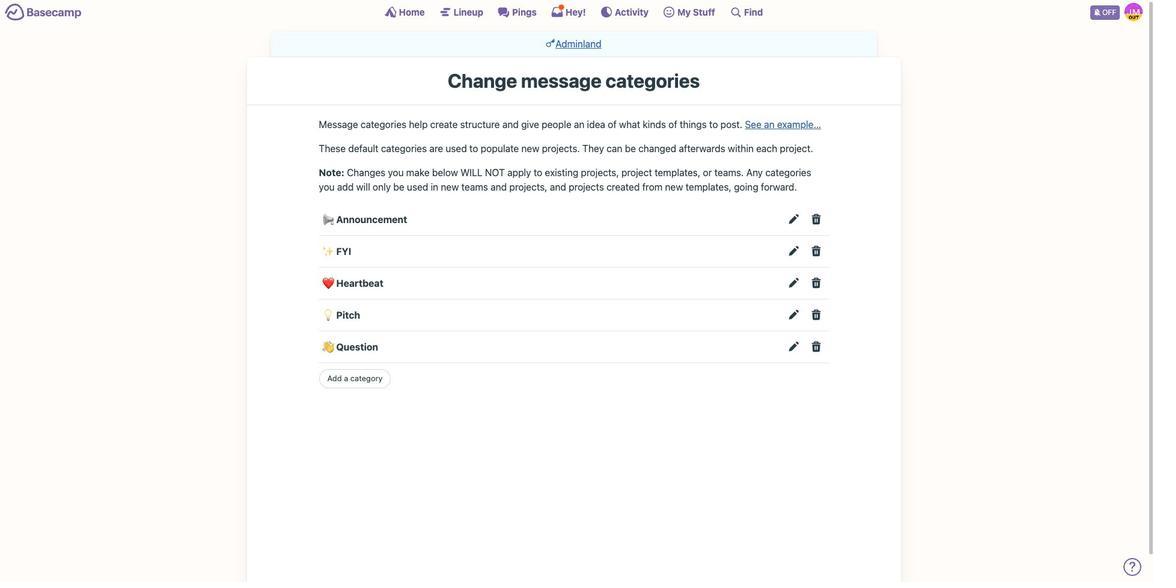 Task type: vqa. For each thing, say whether or not it's contained in the screenshot.
the topmost a
no



Task type: locate. For each thing, give the bounding box(es) containing it.
main element
[[0, 0, 1148, 23]]

jer mill image
[[1125, 3, 1143, 21]]

keyboard shortcut: ⌘ + / image
[[730, 6, 742, 18]]

switch accounts image
[[5, 3, 82, 22]]



